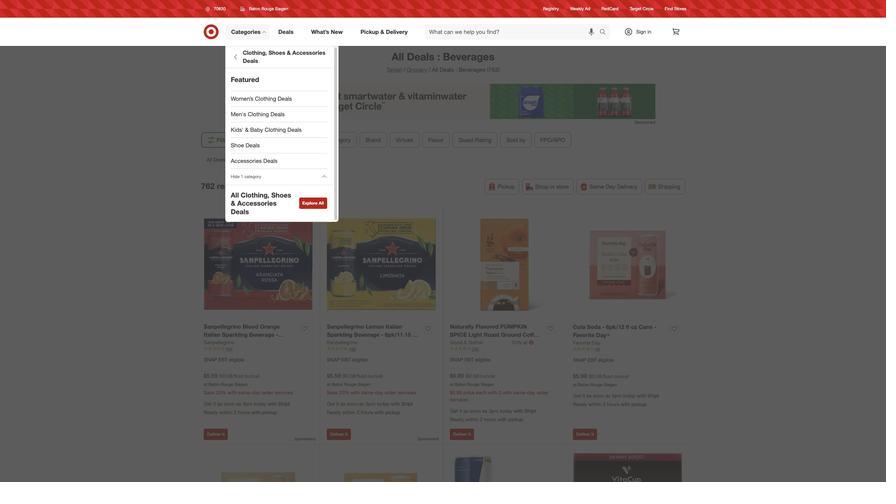 Task type: describe. For each thing, give the bounding box(es) containing it.
rouge for sanpellegrino lemon italian sparkling beverage - 6pk/11.15 fl oz cans
[[344, 382, 357, 387]]

pumpkin
[[500, 323, 527, 330]]

(1) for deals (1)
[[306, 137, 312, 144]]

all
[[260, 157, 266, 164]]

pickup & delivery
[[361, 28, 408, 35]]

baton rouge siegen
[[249, 6, 288, 11]]

hide
[[231, 174, 240, 179]]

ready within 2 hours with pickup for cans
[[327, 410, 400, 416]]

registry
[[543, 6, 559, 11]]

shop in store
[[535, 183, 569, 190]]

day for cans
[[375, 390, 383, 396]]

sponsored for sanpellegrino blood orange italian sparkling beverage - 6pk/11.15 fl oz cans
[[295, 437, 315, 442]]

at for sanpellegrino blood orange italian sparkling beverage - 6pk/11.15 fl oz cans
[[204, 382, 207, 387]]

(762)
[[487, 66, 500, 73]]

rouge inside baton rouge siegen dropdown button
[[262, 6, 274, 11]]

snap for sanpellegrino blood orange italian sparkling beverage - 6pk/11.15 fl oz cans
[[204, 357, 217, 363]]

188 link
[[327, 346, 436, 352]]

get it as soon as 3pm today with shipt ready within 2 hours with pickup for $5.99
[[573, 393, 659, 408]]

sponsored for sanpellegrino lemon italian sparkling beverage - 6pk/11.15 fl oz cans
[[418, 437, 439, 442]]

188
[[349, 347, 356, 352]]

shop
[[535, 183, 549, 190]]

) for sanpellegrino blood orange italian sparkling beverage - 6pk/11.15 fl oz cans
[[259, 373, 260, 379]]

siegen for cola soda - 6pk/12 fl oz cans - favorite day™
[[604, 382, 617, 388]]

/fluid for cans
[[356, 373, 367, 379]]

target circle link
[[630, 6, 654, 12]]

get it as soon as 3pm today with shipt ready within 2 hours with pickup for $6.99
[[450, 408, 536, 423]]

good & gather link
[[450, 339, 511, 346]]

ground
[[501, 331, 521, 339]]

sign in
[[636, 29, 652, 35]]

shoe deals link
[[225, 138, 333, 153]]

flavor button
[[422, 132, 450, 148]]

gather
[[468, 340, 484, 346]]

favorite day link
[[573, 340, 601, 347]]

- inside sanpellegrino lemon italian sparkling beverage - 6pk/11.15 fl oz cans
[[381, 331, 383, 339]]

what's new
[[311, 28, 343, 35]]

filter (1) button
[[201, 132, 244, 148]]

6pk/11.15 inside sanpellegrino lemon italian sparkling beverage - 6pk/11.15 fl oz cans
[[385, 331, 411, 339]]

shipping button
[[645, 179, 685, 195]]

guest rating
[[459, 137, 492, 144]]

deals link
[[272, 24, 302, 40]]

$6.99
[[450, 373, 464, 380]]

all inside explore all link
[[319, 201, 324, 206]]

shipping
[[658, 183, 681, 190]]

2 / from the left
[[429, 66, 431, 73]]

target inside all deals : beverages target / grocery / all deals : beverages (762)
[[387, 66, 402, 73]]

sanpellegrino link for sparkling
[[327, 339, 357, 346]]

206 link
[[450, 346, 559, 352]]

deliver it button for fl
[[204, 429, 228, 440]]

kids'
[[231, 126, 244, 133]]

category
[[244, 174, 261, 179]]

ebt for oz
[[218, 357, 228, 363]]

accessories deals
[[231, 157, 278, 164]]

762 results
[[201, 181, 243, 191]]

filter
[[217, 137, 230, 144]]

circle
[[643, 6, 654, 11]]

flavored
[[476, 323, 499, 330]]

baton for cola soda - 6pk/12 fl oz cans - favorite day™
[[578, 382, 589, 388]]

1 horizontal spatial :
[[456, 66, 457, 73]]

deliver it for fl
[[207, 432, 225, 437]]

206
[[472, 347, 479, 352]]

kids' & baby clothing deals link
[[225, 122, 333, 138]]

ad
[[585, 6, 590, 11]]

oz inside sanpellegrino blood orange italian sparkling beverage - 6pk/11.15 fl oz cans
[[236, 340, 243, 347]]

snap ebt eligible for cans
[[327, 357, 368, 363]]

favorite inside the cola soda - 6pk/12 fl oz cans - favorite day™
[[573, 332, 595, 339]]

sparkling inside sanpellegrino blood orange italian sparkling beverage - 6pk/11.15 fl oz cans
[[222, 331, 248, 339]]

guest
[[459, 137, 474, 144]]

at for sanpellegrino lemon italian sparkling beverage - 6pk/11.15 fl oz cans
[[327, 382, 331, 387]]

fl inside the cola soda - 6pk/12 fl oz cans - favorite day™
[[626, 324, 630, 331]]

good inside naturally flavored pumpkin spice light roast ground coffee - 12oz - good & gather™
[[472, 340, 487, 347]]

all right grocery link
[[432, 66, 438, 73]]

baton inside dropdown button
[[249, 6, 260, 11]]

/fluid for oz
[[232, 373, 243, 379]]

eligible for cans
[[352, 357, 368, 363]]

0 vertical spatial :
[[437, 50, 440, 63]]

snap for naturally flavored pumpkin spice light roast ground coffee - 12oz - good & gather™
[[450, 357, 463, 363]]

49 link
[[573, 347, 683, 353]]

0 vertical spatial beverages
[[443, 50, 495, 63]]

2 vertical spatial clothing
[[265, 126, 286, 133]]

accessories inside all clothing, shoes & accessories deals
[[237, 199, 277, 208]]

2 inside $6.99 ( $0.58 /ounce ) at baton rouge siegen $5.99 price each with 2 with same-day order services
[[499, 390, 502, 396]]

ready within 2 hours with pickup for oz
[[204, 410, 277, 416]]

deliver for sanpellegrino blood orange italian sparkling beverage - 6pk/11.15 fl oz cans
[[207, 432, 221, 437]]

all for all clothing, shoes & accessories deals
[[231, 191, 239, 199]]

store
[[556, 183, 569, 190]]

sparkling inside sanpellegrino lemon italian sparkling beverage - 6pk/11.15 fl oz cans
[[327, 331, 353, 339]]

rouge for cola soda - 6pk/12 fl oz cans - favorite day™
[[590, 382, 603, 388]]

services inside $6.99 ( $0.58 /ounce ) at baton rouge siegen $5.99 price each with 2 with same-day order services
[[450, 397, 469, 403]]

favorite day
[[573, 340, 601, 346]]

brand button
[[360, 132, 387, 148]]

naturally
[[450, 323, 474, 330]]

naturally flavored pumpkin spice light roast ground coffee - 12oz - good & gather™ link
[[450, 323, 542, 347]]

by
[[520, 137, 526, 144]]

( for day™
[[588, 374, 590, 380]]

snap for cola soda - 6pk/12 fl oz cans - favorite day™
[[573, 357, 586, 363]]

deliver for cola soda - 6pk/12 fl oz cans - favorite day™
[[576, 432, 590, 437]]

target link
[[387, 66, 402, 73]]

) for sanpellegrino lemon italian sparkling beverage - 6pk/11.15 fl oz cans
[[382, 373, 383, 379]]

order inside $6.99 ( $0.58 /ounce ) at baton rouge siegen $5.99 price each with 2 with same-day order services
[[537, 390, 549, 396]]

hide 1 category
[[231, 174, 261, 179]]

orange
[[260, 323, 280, 330]]

cans inside the cola soda - 6pk/12 fl oz cans - favorite day™
[[639, 324, 653, 331]]

shoe
[[231, 142, 244, 149]]

cans inside sanpellegrino blood orange italian sparkling beverage - 6pk/11.15 fl oz cans
[[244, 340, 258, 347]]

sanpellegrino lemon italian sparkling beverage - 6pk/11.15 fl oz cans link
[[327, 323, 419, 347]]

siegen inside $6.99 ( $0.58 /ounce ) at baton rouge siegen $5.99 price each with 2 with same-day order services
[[481, 382, 494, 387]]

delivery for same day delivery
[[617, 183, 638, 190]]

weekly
[[570, 6, 584, 11]]

20% for oz
[[339, 390, 349, 396]]

in for shop
[[550, 183, 555, 190]]

filter (1)
[[217, 137, 238, 144]]

accessories inside clothing, shoes & accessories deals
[[292, 49, 326, 56]]

same- for cans
[[361, 390, 375, 396]]

weekly ad link
[[570, 6, 590, 12]]

redcard link
[[602, 6, 619, 12]]

order for sanpellegrino lemon italian sparkling beverage - 6pk/11.15 fl oz cans
[[385, 390, 397, 396]]

pickup button
[[485, 179, 520, 195]]

( for oz
[[219, 373, 220, 379]]

women's clothing deals link
[[225, 91, 333, 107]]

snap for sanpellegrino lemon italian sparkling beverage - 6pk/11.15 fl oz cans
[[327, 357, 340, 363]]

sanpellegrino inside sanpellegrino blood orange italian sparkling beverage - 6pk/11.15 fl oz cans
[[204, 323, 241, 330]]

beverage inside sanpellegrino blood orange italian sparkling beverage - 6pk/11.15 fl oz cans
[[249, 331, 275, 339]]

sold by button
[[500, 132, 532, 148]]

eligible for 12oz
[[475, 357, 491, 363]]

sort button
[[247, 132, 280, 148]]

day for favorite
[[592, 340, 601, 346]]

deals (1)
[[289, 137, 312, 144]]

coffee
[[523, 331, 541, 339]]

clothing, shoes & accessories deals
[[243, 49, 326, 64]]

$5.59 ( $0.08 /fluid ounce ) at baton rouge siegen save 20% with same-day order services for oz
[[204, 373, 293, 396]]

all for all deals : beverages target / grocery / all deals : beverages (762)
[[392, 50, 404, 63]]

explore all link
[[299, 198, 327, 209]]

deliver for sanpellegrino lemon italian sparkling beverage - 6pk/11.15 fl oz cans
[[330, 432, 344, 437]]

ounce for day™
[[614, 374, 628, 380]]

oz inside sanpellegrino lemon italian sparkling beverage - 6pk/11.15 fl oz cans
[[327, 340, 333, 347]]

explore
[[302, 201, 318, 206]]

ounce for cans
[[368, 373, 382, 379]]

1 vertical spatial beverages
[[459, 66, 486, 73]]

fpo/apo button
[[535, 132, 571, 148]]

siegen inside dropdown button
[[275, 6, 288, 11]]

kids' & baby clothing deals
[[231, 126, 302, 133]]

brand
[[366, 137, 381, 144]]

men's clothing deals link
[[225, 107, 333, 122]]

fl inside sanpellegrino blood orange italian sparkling beverage - 6pk/11.15 fl oz cans
[[231, 340, 235, 347]]

day™
[[596, 332, 610, 339]]

redcard
[[602, 6, 619, 11]]

deliver it button for favorite
[[573, 429, 597, 440]]

roast
[[484, 331, 500, 339]]

baton for sanpellegrino lemon italian sparkling beverage - 6pk/11.15 fl oz cans
[[332, 382, 343, 387]]

grocery
[[407, 66, 427, 73]]

2 horizontal spatial sponsored
[[635, 120, 655, 125]]

save for sanpellegrino blood orange italian sparkling beverage - 6pk/11.15 fl oz cans
[[204, 390, 215, 396]]

deliver for naturally flavored pumpkin spice light roast ground coffee - 12oz - good & gather™
[[453, 432, 467, 437]]

) inside $6.99 ( $0.58 /ounce ) at baton rouge siegen $5.99 price each with 2 with same-day order services
[[494, 373, 495, 379]]

blood
[[243, 323, 258, 330]]

snap ebt eligible for oz
[[204, 357, 245, 363]]

ebt for day™
[[588, 357, 597, 363]]

day for oz
[[252, 390, 260, 396]]

cans inside sanpellegrino lemon italian sparkling beverage - 6pk/11.15 fl oz cans
[[335, 340, 349, 347]]

) for cola soda - 6pk/12 fl oz cans - favorite day™
[[628, 374, 629, 380]]

49
[[595, 347, 600, 352]]

virtues
[[396, 137, 414, 144]]

$5.99 ( $0.08 /fluid ounce ) at baton rouge siegen
[[573, 373, 629, 388]]

1 / from the left
[[404, 66, 405, 73]]

$5.99 inside $5.99 ( $0.08 /fluid ounce ) at baton rouge siegen
[[573, 373, 587, 380]]

clear
[[245, 157, 259, 164]]

all deals
[[206, 157, 226, 163]]

deals inside clothing, shoes & accessories deals
[[243, 57, 258, 64]]

& inside naturally flavored pumpkin spice light roast ground coffee - 12oz - good & gather™
[[488, 340, 492, 347]]

ounce for oz
[[245, 373, 259, 379]]

- inside sanpellegrino blood orange italian sparkling beverage - 6pk/11.15 fl oz cans
[[276, 331, 278, 339]]

eligible for oz
[[229, 357, 245, 363]]

1 horizontal spatial target
[[630, 6, 642, 11]]

$5.59 ( $0.08 /fluid ounce ) at baton rouge siegen save 20% with same-day order services for cans
[[327, 373, 416, 396]]

explore all
[[302, 201, 324, 206]]

shoes inside all clothing, shoes & accessories deals
[[271, 191, 291, 199]]

services for sanpellegrino lemon italian sparkling beverage - 6pk/11.15 fl oz cans
[[398, 390, 416, 396]]



Task type: vqa. For each thing, say whether or not it's contained in the screenshot.
6th Add from the right
no



Task type: locate. For each thing, give the bounding box(es) containing it.
0 horizontal spatial oz
[[236, 340, 243, 347]]

cola soda - 6pk/12 fl oz cans - favorite day™ image
[[573, 210, 683, 319], [573, 210, 683, 319]]

1 day from the left
[[252, 390, 260, 396]]

1 horizontal spatial order
[[385, 390, 397, 396]]

rouge for sanpellegrino blood orange italian sparkling beverage - 6pk/11.15 fl oz cans
[[221, 382, 234, 387]]

oz left 188
[[327, 340, 333, 347]]

sanpellegrino link up 188
[[327, 339, 357, 346]]

snap ebt eligible down 206
[[450, 357, 491, 363]]

accessories inside accessories deals link
[[231, 157, 262, 164]]

eligible down 188
[[352, 357, 368, 363]]

guest rating button
[[453, 132, 498, 148]]

20% for fl
[[216, 390, 226, 396]]

1 vertical spatial clothing
[[248, 111, 269, 118]]

1 horizontal spatial /
[[429, 66, 431, 73]]

2 beverage from the left
[[354, 331, 380, 339]]

sign in link
[[618, 24, 663, 40]]

1 vertical spatial delivery
[[617, 183, 638, 190]]

ebt for 12oz
[[465, 357, 474, 363]]

clothing,
[[243, 49, 267, 56], [241, 191, 269, 199]]

day
[[606, 183, 616, 190], [592, 340, 601, 346]]

clothing, down category
[[241, 191, 269, 199]]

eligible for day™
[[598, 357, 614, 363]]

clothing up baby
[[248, 111, 269, 118]]

oz inside the cola soda - 6pk/12 fl oz cans - favorite day™
[[631, 324, 637, 331]]

0 horizontal spatial :
[[437, 50, 440, 63]]

0 horizontal spatial 6pk/11.15
[[204, 340, 230, 347]]

in left store
[[550, 183, 555, 190]]

$5.99 inside $6.99 ( $0.58 /ounce ) at baton rouge siegen $5.99 price each with 2 with same-day order services
[[450, 390, 462, 396]]

category button
[[322, 132, 357, 148]]

( for cans
[[342, 373, 343, 379]]

0 horizontal spatial target
[[387, 66, 402, 73]]

grocery link
[[407, 66, 427, 73]]

ebt for cans
[[342, 357, 351, 363]]

1 horizontal spatial save
[[327, 390, 338, 396]]

1 beverage from the left
[[249, 331, 275, 339]]

1 ready within 2 hours with pickup from the left
[[204, 410, 277, 416]]

accessories down what's
[[292, 49, 326, 56]]

1 horizontal spatial good
[[472, 340, 487, 347]]

1 horizontal spatial (1)
[[306, 137, 312, 144]]

/ right grocery link
[[429, 66, 431, 73]]

eligible down 304
[[229, 357, 245, 363]]

eligible down 49 on the right bottom
[[598, 357, 614, 363]]

vitacup slim diet & metabolism medium roast coffee - single serve pods - 18ct image
[[573, 452, 683, 483], [573, 452, 683, 483]]

0 horizontal spatial save
[[204, 390, 215, 396]]

sparkling up 188
[[327, 331, 353, 339]]

2 horizontal spatial oz
[[631, 324, 637, 331]]

naturally flavored pumpkin spice light roast ground coffee - 12oz - good & gather™ image
[[450, 210, 559, 319], [450, 210, 559, 319]]

2 order from the left
[[385, 390, 397, 396]]

6pk/12
[[606, 324, 625, 331]]

cans down blood
[[244, 340, 258, 347]]

beverages up (762)
[[443, 50, 495, 63]]

2 save from the left
[[327, 390, 338, 396]]

snap
[[204, 357, 217, 363], [327, 357, 340, 363], [450, 357, 463, 363], [573, 357, 586, 363]]

(1) down "kids'"
[[232, 137, 238, 144]]

shoes down deals link
[[269, 49, 285, 56]]

0 horizontal spatial /
[[404, 66, 405, 73]]

3 same- from the left
[[513, 390, 527, 396]]

/fluid for day™
[[602, 374, 613, 380]]

all down results
[[231, 191, 239, 199]]

$0.08 for cans
[[343, 373, 356, 379]]

italian inside sanpellegrino lemon italian sparkling beverage - 6pk/11.15 fl oz cans
[[386, 323, 402, 330]]

men's
[[231, 111, 246, 118]]

2 get it as soon as 3pm today with shipt from the left
[[327, 401, 413, 407]]

clothing, inside all clothing, shoes & accessories deals
[[241, 191, 269, 199]]

cans left 188
[[335, 340, 349, 347]]

) down the 304 link
[[259, 373, 260, 379]]

clothing for women's
[[255, 95, 276, 102]]

2 vertical spatial accessories
[[237, 199, 277, 208]]

eligible down 206
[[475, 357, 491, 363]]

baton
[[249, 6, 260, 11], [209, 382, 220, 387], [332, 382, 343, 387], [455, 382, 466, 387], [578, 382, 589, 388]]

0 horizontal spatial delivery
[[386, 28, 408, 35]]

all right explore
[[319, 201, 324, 206]]

baton inside $5.99 ( $0.08 /fluid ounce ) at baton rouge siegen
[[578, 382, 589, 388]]

2 good from the left
[[472, 340, 487, 347]]

) right $0.58
[[494, 373, 495, 379]]

1 horizontal spatial 20%
[[339, 390, 349, 396]]

sold by
[[507, 137, 526, 144]]

ounce
[[245, 373, 259, 379], [368, 373, 382, 379], [614, 374, 628, 380]]

) down 188 'link'
[[382, 373, 383, 379]]

clothing
[[255, 95, 276, 102], [248, 111, 269, 118], [265, 126, 286, 133]]

0 horizontal spatial sparkling
[[222, 331, 248, 339]]

1 20% from the left
[[216, 390, 226, 396]]

3pm
[[612, 393, 622, 399], [243, 401, 253, 407], [366, 401, 376, 407], [489, 408, 499, 414]]

$0.08 for oz
[[220, 373, 232, 379]]

)
[[259, 373, 260, 379], [382, 373, 383, 379], [494, 373, 495, 379], [628, 374, 629, 380]]

1 horizontal spatial 6pk/11.15
[[385, 331, 411, 339]]

0 vertical spatial italian
[[386, 323, 402, 330]]

3 deliver it from the left
[[453, 432, 471, 437]]

3 deliver it button from the left
[[450, 429, 474, 440]]

2 horizontal spatial day
[[527, 390, 535, 396]]

$0.08 for day™
[[590, 374, 602, 380]]

ebt down 49 on the right bottom
[[588, 357, 597, 363]]

as
[[587, 393, 592, 399], [606, 393, 611, 399], [217, 401, 222, 407], [236, 401, 241, 407], [340, 401, 346, 407], [359, 401, 364, 407], [464, 408, 469, 414], [482, 408, 488, 414]]

order for sanpellegrino blood orange italian sparkling beverage - 6pk/11.15 fl oz cans
[[262, 390, 273, 396]]

$0.08 down 188
[[343, 373, 356, 379]]

2 sanpellegrino link from the left
[[327, 339, 357, 346]]

favorite up the favorite day
[[573, 332, 595, 339]]

rouge inside $5.99 ( $0.08 /fluid ounce ) at baton rouge siegen
[[590, 382, 603, 388]]

1 save from the left
[[204, 390, 215, 396]]

in for sign
[[648, 29, 652, 35]]

) down 49 link
[[628, 374, 629, 380]]

1 horizontal spatial get it as soon as 3pm today with shipt ready within 2 hours with pickup
[[573, 393, 659, 408]]

1 horizontal spatial pickup
[[498, 183, 515, 190]]

sanpellegrino blood orange italian sparkling beverage - 6pk/11.15 fl oz cans image
[[204, 210, 313, 319], [204, 210, 313, 319]]

1 vertical spatial italian
[[204, 331, 220, 339]]

red bull energy drink - 12pk/8.4 fl oz cans image
[[450, 452, 559, 483], [450, 452, 559, 483]]

$5.59 for sanpellegrino lemon italian sparkling beverage - 6pk/11.15 fl oz cans
[[327, 373, 341, 380]]

all down filter (1) button
[[206, 157, 212, 163]]

clothing for men's
[[248, 111, 269, 118]]

1 vertical spatial accessories
[[231, 157, 262, 164]]

sanpellegrino link
[[204, 339, 234, 346], [327, 339, 357, 346]]

all inside all clothing, shoes & accessories deals
[[231, 191, 239, 199]]

deliver it button for -
[[450, 429, 474, 440]]

ebt down 304
[[218, 357, 228, 363]]

0 horizontal spatial cans
[[244, 340, 258, 347]]

snap ebt eligible for day™
[[573, 357, 614, 363]]

get it as soon as 3pm today with shipt ready within 2 hours with pickup down $5.99 ( $0.08 /fluid ounce ) at baton rouge siegen
[[573, 393, 659, 408]]

day
[[252, 390, 260, 396], [375, 390, 383, 396], [527, 390, 535, 396]]

1 vertical spatial pickup
[[498, 183, 515, 190]]

it
[[583, 393, 585, 399], [213, 401, 216, 407], [336, 401, 339, 407], [459, 408, 462, 414], [222, 432, 225, 437], [345, 432, 348, 437], [468, 432, 471, 437], [592, 432, 594, 437]]

$0.08 inside $5.99 ( $0.08 /fluid ounce ) at baton rouge siegen
[[590, 374, 602, 380]]

3 order from the left
[[537, 390, 549, 396]]

2 day from the left
[[375, 390, 383, 396]]

cola soda - 6pk/12 fl oz cans - favorite day™ link
[[573, 323, 666, 340]]

1 horizontal spatial sanpellegrino link
[[327, 339, 357, 346]]

day right same
[[606, 183, 616, 190]]

clothing, down categories 'link'
[[243, 49, 267, 56]]

virtues button
[[390, 132, 420, 148]]

2 $5.59 ( $0.08 /fluid ounce ) at baton rouge siegen save 20% with same-day order services from the left
[[327, 373, 416, 396]]

0 horizontal spatial $0.08
[[220, 373, 232, 379]]

1 same- from the left
[[238, 390, 252, 396]]

2 horizontal spatial same-
[[513, 390, 527, 396]]

search
[[596, 29, 613, 36]]

deals inside button
[[213, 157, 226, 163]]

0 horizontal spatial sponsored
[[295, 437, 315, 442]]

$0.08 down 304
[[220, 373, 232, 379]]

1 vertical spatial get it as soon as 3pm today with shipt ready within 2 hours with pickup
[[450, 408, 536, 423]]

italian
[[386, 323, 402, 330], [204, 331, 220, 339]]

at inside $5.99 ( $0.08 /fluid ounce ) at baton rouge siegen
[[573, 382, 577, 388]]

1 horizontal spatial $5.59
[[327, 373, 341, 380]]

1 horizontal spatial italian
[[386, 323, 402, 330]]

0 horizontal spatial get it as soon as 3pm today with shipt
[[204, 401, 290, 407]]

1 horizontal spatial fl
[[413, 331, 416, 339]]

find stores link
[[665, 6, 687, 12]]

3 deliver from the left
[[453, 432, 467, 437]]

1 sparkling from the left
[[222, 331, 248, 339]]

1 horizontal spatial day
[[606, 183, 616, 190]]

0 vertical spatial $5.99
[[573, 373, 587, 380]]

1 vertical spatial :
[[456, 66, 457, 73]]

beverage down the lemon
[[354, 331, 380, 339]]

0 vertical spatial delivery
[[386, 28, 408, 35]]

2 horizontal spatial ounce
[[614, 374, 628, 380]]

/fluid down 188
[[356, 373, 367, 379]]

accessories down category
[[237, 199, 277, 208]]

1
[[241, 174, 243, 179]]

0 vertical spatial clothing,
[[243, 49, 267, 56]]

sanpellegrino lemon italian sparkling beverage - 6pk/11.15 fl oz cans
[[327, 323, 416, 347]]

1 horizontal spatial cans
[[335, 340, 349, 347]]

deliver it button
[[204, 429, 228, 440], [327, 429, 351, 440], [450, 429, 474, 440], [573, 429, 597, 440]]

deliver it for -
[[453, 432, 471, 437]]

accessories deals link
[[225, 153, 333, 169]]

target left circle
[[630, 6, 642, 11]]

2 (1) from the left
[[306, 137, 312, 144]]

services
[[275, 390, 293, 396], [398, 390, 416, 396], [450, 397, 469, 403]]

$5.99 down favorite day link
[[573, 373, 587, 380]]

snap ebt eligible for 12oz
[[450, 357, 491, 363]]

all for all deals
[[206, 157, 212, 163]]

1 vertical spatial shoes
[[271, 191, 291, 199]]

get it as soon as 3pm today with shipt ready within 2 hours with pickup
[[573, 393, 659, 408], [450, 408, 536, 423]]

fl inside sanpellegrino lemon italian sparkling beverage - 6pk/11.15 fl oz cans
[[413, 331, 416, 339]]

1 horizontal spatial $5.59 ( $0.08 /fluid ounce ) at baton rouge siegen save 20% with same-day order services
[[327, 373, 416, 396]]

/fluid down 304
[[232, 373, 243, 379]]

ounce down 188 'link'
[[368, 373, 382, 379]]

same- for oz
[[238, 390, 252, 396]]

sold
[[507, 137, 518, 144]]

2 deliver it from the left
[[330, 432, 348, 437]]

(1) left category button
[[306, 137, 312, 144]]

0 horizontal spatial $5.59
[[204, 373, 218, 380]]

at for cola soda - 6pk/12 fl oz cans - favorite day™
[[573, 382, 577, 388]]

( for 12oz
[[465, 373, 467, 379]]

soda
[[587, 324, 601, 331]]

deliver it button for oz
[[327, 429, 351, 440]]

1 horizontal spatial beverage
[[354, 331, 380, 339]]

beverage down the orange on the left
[[249, 331, 275, 339]]

spice
[[450, 331, 467, 339]]

1 horizontal spatial oz
[[327, 340, 333, 347]]

get it as soon as 3pm today with shipt for oz
[[204, 401, 290, 407]]

orange soda - 6pk/12 fl oz cans - favorite day™ image
[[327, 452, 436, 483], [327, 452, 436, 483]]

0 horizontal spatial beverage
[[249, 331, 275, 339]]

oz right 304
[[236, 340, 243, 347]]

categories
[[231, 28, 261, 35]]

target circle
[[630, 6, 654, 11]]

good
[[450, 340, 463, 346], [472, 340, 487, 347]]

$0.08 down 49 on the right bottom
[[590, 374, 602, 380]]

sanpellegrino blood orange italian sparkling beverage - 6pk/11.15 fl oz cans
[[204, 323, 280, 347]]

baton for sanpellegrino blood orange italian sparkling beverage - 6pk/11.15 fl oz cans
[[209, 382, 220, 387]]

( inside $5.99 ( $0.08 /fluid ounce ) at baton rouge siegen
[[588, 374, 590, 380]]

/ right target link in the left of the page
[[404, 66, 405, 73]]

all up target link in the left of the page
[[392, 50, 404, 63]]

good down spice
[[450, 340, 463, 346]]

0 horizontal spatial good
[[450, 340, 463, 346]]

pickup
[[632, 402, 646, 408], [262, 410, 277, 416], [385, 410, 400, 416], [508, 417, 523, 423]]

at inside only at ¬
[[524, 340, 528, 346]]

1 vertical spatial favorite
[[573, 340, 591, 346]]

baton inside $6.99 ( $0.58 /ounce ) at baton rouge siegen $5.99 price each with 2 with same-day order services
[[455, 382, 466, 387]]

1 horizontal spatial sponsored
[[418, 437, 439, 442]]

pickup & delivery link
[[355, 24, 417, 40]]

sanpellegrino link up 304
[[204, 339, 234, 346]]

same
[[590, 183, 604, 190]]

1 horizontal spatial same-
[[361, 390, 375, 396]]

deliver it for favorite
[[576, 432, 594, 437]]

at inside $6.99 ( $0.58 /ounce ) at baton rouge siegen $5.99 price each with 2 with same-day order services
[[450, 382, 454, 387]]

1 horizontal spatial /fluid
[[356, 373, 367, 379]]

1 horizontal spatial ounce
[[368, 373, 382, 379]]

accessories down "shoe deals"
[[231, 157, 262, 164]]

0 vertical spatial in
[[648, 29, 652, 35]]

2 20% from the left
[[339, 390, 349, 396]]

1 vertical spatial target
[[387, 66, 402, 73]]

1 vertical spatial clothing,
[[241, 191, 269, 199]]

0 horizontal spatial $5.99
[[450, 390, 462, 396]]

delivery inside 'button'
[[617, 183, 638, 190]]

1 horizontal spatial $5.99
[[573, 373, 587, 380]]

1 deliver it from the left
[[207, 432, 225, 437]]

beverage
[[249, 331, 275, 339], [354, 331, 380, 339]]

ounce down the 304 link
[[245, 373, 259, 379]]

1 deliver from the left
[[207, 432, 221, 437]]

beverage inside sanpellegrino lemon italian sparkling beverage - 6pk/11.15 fl oz cans
[[354, 331, 380, 339]]

same- inside $6.99 ( $0.58 /ounce ) at baton rouge siegen $5.99 price each with 2 with same-day order services
[[513, 390, 527, 396]]

deliver it
[[207, 432, 225, 437], [330, 432, 348, 437], [453, 432, 471, 437], [576, 432, 594, 437]]

( inside $6.99 ( $0.58 /ounce ) at baton rouge siegen $5.99 price each with 2 with same-day order services
[[465, 373, 467, 379]]

1 get it as soon as 3pm today with shipt from the left
[[204, 401, 290, 407]]

2 horizontal spatial fl
[[626, 324, 630, 331]]

rouge inside $6.99 ( $0.58 /ounce ) at baton rouge siegen $5.99 price each with 2 with same-day order services
[[467, 382, 480, 387]]

siegen for sanpellegrino blood orange italian sparkling beverage - 6pk/11.15 fl oz cans
[[235, 382, 248, 387]]

2 $5.59 from the left
[[327, 373, 341, 380]]

all inside all deals button
[[206, 157, 212, 163]]

&
[[381, 28, 384, 35], [287, 49, 291, 56], [245, 126, 249, 133], [231, 199, 235, 208], [464, 340, 467, 346], [488, 340, 492, 347]]

$0.08
[[220, 373, 232, 379], [343, 373, 356, 379], [590, 374, 602, 380]]

rouge
[[262, 6, 274, 11], [221, 382, 234, 387], [344, 382, 357, 387], [467, 382, 480, 387], [590, 382, 603, 388]]

& inside all clothing, shoes & accessories deals
[[231, 199, 235, 208]]

0 horizontal spatial sanpellegrino link
[[204, 339, 234, 346]]

save for sanpellegrino lemon italian sparkling beverage - 6pk/11.15 fl oz cans
[[327, 390, 338, 396]]

0 horizontal spatial ounce
[[245, 373, 259, 379]]

1 sanpellegrino link from the left
[[204, 339, 234, 346]]

what's
[[311, 28, 329, 35]]

4 deliver from the left
[[576, 432, 590, 437]]

today
[[623, 393, 636, 399], [254, 401, 266, 407], [377, 401, 390, 407], [500, 408, 513, 414]]

1 favorite from the top
[[573, 332, 595, 339]]

shoes inside clothing, shoes & accessories deals
[[269, 49, 285, 56]]

stores
[[674, 6, 687, 11]]

/ounce
[[479, 373, 494, 379]]

same day delivery
[[590, 183, 638, 190]]

only at ¬
[[512, 339, 534, 346]]

0 vertical spatial pickup
[[361, 28, 379, 35]]

sanpellegrino lemon italian sparkling beverage - 6pk/11.15 fl oz cans image
[[327, 210, 436, 319], [327, 210, 436, 319]]

shop in store button
[[522, 179, 574, 195]]

shoes down hide 1 category button
[[271, 191, 291, 199]]

2 deliver from the left
[[330, 432, 344, 437]]

0 horizontal spatial $5.59 ( $0.08 /fluid ounce ) at baton rouge siegen save 20% with same-day order services
[[204, 373, 293, 396]]

1 good from the left
[[450, 340, 463, 346]]

$0.58
[[467, 373, 479, 379]]

ebt down 188
[[342, 357, 351, 363]]

1 horizontal spatial sparkling
[[327, 331, 353, 339]]

0 horizontal spatial 20%
[[216, 390, 226, 396]]

0 horizontal spatial same-
[[238, 390, 252, 396]]

(1) for filter (1)
[[232, 137, 238, 144]]

light
[[469, 331, 482, 339]]

1 horizontal spatial get it as soon as 3pm today with shipt
[[327, 401, 413, 407]]

snap ebt eligible down 49 on the right bottom
[[573, 357, 614, 363]]

favorite down cola
[[573, 340, 591, 346]]

2 horizontal spatial order
[[537, 390, 549, 396]]

0 horizontal spatial day
[[252, 390, 260, 396]]

advertisement region
[[231, 84, 655, 119]]

clothing, inside clothing, shoes & accessories deals
[[243, 49, 267, 56]]

siegen for sanpellegrino lemon italian sparkling beverage - 6pk/11.15 fl oz cans
[[358, 382, 371, 387]]

day inside $6.99 ( $0.58 /ounce ) at baton rouge siegen $5.99 price each with 2 with same-day order services
[[527, 390, 535, 396]]

naturally flavored pumpkin spice light roast ground coffee - 12oz - good & gather™
[[450, 323, 541, 347]]

baby
[[250, 126, 263, 133]]

(1) inside button
[[232, 137, 238, 144]]

2 deliver it button from the left
[[327, 429, 351, 440]]

0 horizontal spatial get it as soon as 3pm today with shipt ready within 2 hours with pickup
[[450, 408, 536, 423]]

siegen inside $5.99 ( $0.08 /fluid ounce ) at baton rouge siegen
[[604, 382, 617, 388]]

in inside button
[[550, 183, 555, 190]]

2 horizontal spatial cans
[[639, 324, 653, 331]]

pickup for pickup & delivery
[[361, 28, 379, 35]]

70820 button
[[201, 2, 233, 15]]

services for sanpellegrino blood orange italian sparkling beverage - 6pk/11.15 fl oz cans
[[275, 390, 293, 396]]

all clothing, shoes & accessories deals
[[231, 191, 291, 216]]

3 day from the left
[[527, 390, 535, 396]]

deals
[[278, 28, 294, 35], [407, 50, 435, 63], [243, 57, 258, 64], [440, 66, 454, 73], [278, 95, 292, 102], [271, 111, 285, 118], [288, 126, 302, 133], [289, 137, 304, 144], [246, 142, 260, 149], [213, 157, 226, 163], [263, 157, 278, 164], [231, 208, 249, 216]]

snap ebt eligible down 304
[[204, 357, 245, 363]]

1 vertical spatial $5.99
[[450, 390, 462, 396]]

2 horizontal spatial $0.08
[[590, 374, 602, 380]]

¬
[[529, 339, 534, 346]]

ginger ale soda - 6pk/12 fl oz cans - favorite day™ image
[[204, 452, 313, 483], [204, 452, 313, 483]]

0 vertical spatial clothing
[[255, 95, 276, 102]]

2 horizontal spatial /fluid
[[602, 374, 613, 380]]

day inside 'button'
[[606, 183, 616, 190]]

) inside $5.99 ( $0.08 /fluid ounce ) at baton rouge siegen
[[628, 374, 629, 380]]

beverages left (762)
[[459, 66, 486, 73]]

clothing up sort
[[265, 126, 286, 133]]

cola soda - 6pk/12 fl oz cans - favorite day™
[[573, 324, 657, 339]]

0 horizontal spatial italian
[[204, 331, 220, 339]]

1 horizontal spatial delivery
[[617, 183, 638, 190]]

day for same
[[606, 183, 616, 190]]

1 $5.59 from the left
[[204, 373, 218, 380]]

762
[[201, 181, 215, 191]]

good down light
[[472, 340, 487, 347]]

0 horizontal spatial order
[[262, 390, 273, 396]]

deals inside all clothing, shoes & accessories deals
[[231, 208, 249, 216]]

new
[[331, 28, 343, 35]]

get it as soon as 3pm today with shipt
[[204, 401, 290, 407], [327, 401, 413, 407]]

6pk/11.15 inside sanpellegrino blood orange italian sparkling beverage - 6pk/11.15 fl oz cans
[[204, 340, 230, 347]]

clothing up men's clothing deals
[[255, 95, 276, 102]]

pickup for pickup
[[498, 183, 515, 190]]

oz right 6pk/12
[[631, 324, 637, 331]]

1 (1) from the left
[[232, 137, 238, 144]]

:
[[437, 50, 440, 63], [456, 66, 457, 73]]

in right the sign at the right of page
[[648, 29, 652, 35]]

category
[[328, 137, 351, 144]]

each
[[476, 390, 487, 396]]

2 ready within 2 hours with pickup from the left
[[327, 410, 400, 416]]

sanpellegrino inside sanpellegrino lemon italian sparkling beverage - 6pk/11.15 fl oz cans
[[327, 323, 364, 330]]

1 horizontal spatial in
[[648, 29, 652, 35]]

0 vertical spatial fl
[[626, 324, 630, 331]]

0 horizontal spatial fl
[[231, 340, 235, 347]]

sign
[[636, 29, 646, 35]]

baton rouge siegen button
[[236, 2, 293, 15]]

ounce inside $5.99 ( $0.08 /fluid ounce ) at baton rouge siegen
[[614, 374, 628, 380]]

2 favorite from the top
[[573, 340, 591, 346]]

1 horizontal spatial ready within 2 hours with pickup
[[327, 410, 400, 416]]

1 deliver it button from the left
[[204, 429, 228, 440]]

all
[[392, 50, 404, 63], [432, 66, 438, 73], [206, 157, 212, 163], [231, 191, 239, 199], [319, 201, 324, 206]]

target left grocery
[[387, 66, 402, 73]]

What can we help you find? suggestions appear below search field
[[425, 24, 601, 40]]

1 order from the left
[[262, 390, 273, 396]]

pickup inside button
[[498, 183, 515, 190]]

with
[[228, 390, 237, 396], [351, 390, 360, 396], [488, 390, 497, 396], [503, 390, 512, 396], [637, 393, 646, 399], [268, 401, 277, 407], [391, 401, 400, 407], [621, 402, 630, 408], [514, 408, 523, 414], [252, 410, 261, 416], [375, 410, 384, 416], [498, 417, 507, 423]]

/fluid inside $5.99 ( $0.08 /fluid ounce ) at baton rouge siegen
[[602, 374, 613, 380]]

0 horizontal spatial services
[[275, 390, 293, 396]]

/fluid down 49 link
[[602, 374, 613, 380]]

sparkling up 304
[[222, 331, 248, 339]]

snap ebt eligible down 188
[[327, 357, 368, 363]]

delivery for pickup & delivery
[[386, 28, 408, 35]]

1 horizontal spatial services
[[398, 390, 416, 396]]

2 horizontal spatial services
[[450, 397, 469, 403]]

ounce down 49 link
[[614, 374, 628, 380]]

0 horizontal spatial pickup
[[361, 28, 379, 35]]

0 vertical spatial get it as soon as 3pm today with shipt ready within 2 hours with pickup
[[573, 393, 659, 408]]

get it as soon as 3pm today with shipt ready within 2 hours with pickup down each
[[450, 408, 536, 423]]

2 sparkling from the left
[[327, 331, 353, 339]]

4 deliver it button from the left
[[573, 429, 597, 440]]

2 same- from the left
[[361, 390, 375, 396]]

0 vertical spatial favorite
[[573, 332, 595, 339]]

12oz
[[454, 340, 467, 347]]

1 vertical spatial 6pk/11.15
[[204, 340, 230, 347]]

1 vertical spatial in
[[550, 183, 555, 190]]

shoe deals
[[231, 142, 260, 149]]

1 $5.59 ( $0.08 /fluid ounce ) at baton rouge siegen save 20% with same-day order services from the left
[[204, 373, 293, 396]]

4 deliver it from the left
[[576, 432, 594, 437]]

get it as soon as 3pm today with shipt for cans
[[327, 401, 413, 407]]

0 vertical spatial shoes
[[269, 49, 285, 56]]

$5.59 for sanpellegrino blood orange italian sparkling beverage - 6pk/11.15 fl oz cans
[[204, 373, 218, 380]]

cans up 49 link
[[639, 324, 653, 331]]

day up 49 on the right bottom
[[592, 340, 601, 346]]

& inside clothing, shoes & accessories deals
[[287, 49, 291, 56]]

italian inside sanpellegrino blood orange italian sparkling beverage - 6pk/11.15 fl oz cans
[[204, 331, 220, 339]]

all deals button
[[201, 152, 238, 168]]

sanpellegrino link for italian
[[204, 339, 234, 346]]

ebt down 206
[[465, 357, 474, 363]]

deliver it for oz
[[330, 432, 348, 437]]

$5.99 left price
[[450, 390, 462, 396]]

0 horizontal spatial /fluid
[[232, 373, 243, 379]]



